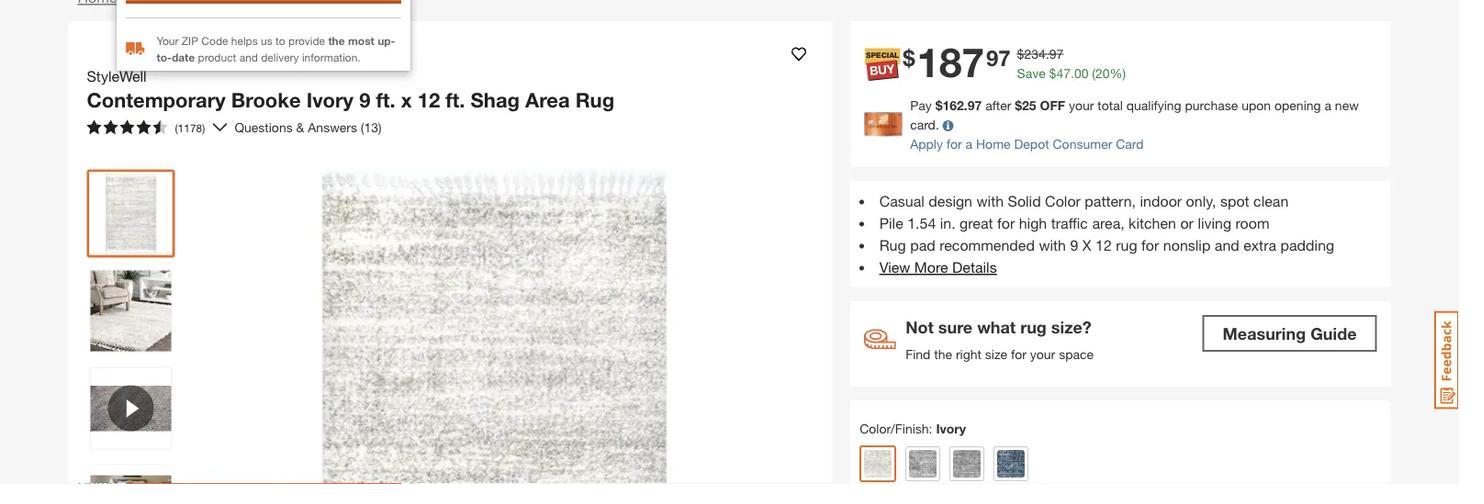 Task type: vqa. For each thing, say whether or not it's contained in the screenshot.
store related to Mug Press
no



Task type: locate. For each thing, give the bounding box(es) containing it.
for down kitchen
[[1142, 236, 1160, 254]]

9
[[359, 88, 371, 112], [1071, 236, 1079, 254]]

1 vertical spatial and
[[1215, 236, 1240, 254]]

4.5 stars image
[[87, 120, 168, 135]]

ivory stylewell area rugs kkel04a 9012 64.0 image
[[90, 173, 171, 254]]

answers
[[308, 119, 357, 135]]

1 horizontal spatial a
[[1325, 97, 1332, 112]]

1 horizontal spatial ft.
[[446, 88, 465, 112]]

0 horizontal spatial ft.
[[376, 88, 396, 112]]

rug right area
[[576, 88, 615, 112]]

x
[[1083, 236, 1092, 254]]

97 up the 47
[[1050, 46, 1064, 61]]

a inside your total qualifying purchase upon opening a new card.
[[1325, 97, 1332, 112]]

the most up- to-date
[[157, 34, 395, 63]]

clean
[[1254, 192, 1289, 210]]

0 horizontal spatial and
[[239, 51, 258, 63]]

details
[[953, 258, 997, 276]]

0 horizontal spatial 97
[[986, 45, 1011, 71]]

0 horizontal spatial your
[[1030, 346, 1056, 361]]

97 left save
[[986, 45, 1011, 71]]

color/finish : ivory
[[860, 421, 966, 436]]

9 left "x"
[[1071, 236, 1079, 254]]

card.
[[910, 117, 939, 132]]

$ left 187
[[903, 45, 915, 71]]

not
[[906, 317, 934, 337]]

feedback link image
[[1435, 310, 1460, 410]]

1 vertical spatial rug
[[880, 236, 906, 254]]

0 vertical spatial the
[[328, 34, 345, 47]]

ivory image
[[865, 450, 892, 478]]

measuring guide button
[[1203, 315, 1377, 352]]

97 inside the $ 187 97
[[986, 45, 1011, 71]]

living
[[1198, 214, 1232, 232]]

ivory up answers
[[306, 88, 354, 112]]

1 horizontal spatial the
[[934, 346, 953, 361]]

or
[[1181, 214, 1194, 232]]

stylewell link
[[87, 65, 154, 87]]

your left space
[[1030, 346, 1056, 361]]

162.97
[[943, 97, 982, 112]]

your inside not sure what rug size? find the right size for your space
[[1030, 346, 1056, 361]]

a left new
[[1325, 97, 1332, 112]]

with up "great"
[[977, 192, 1004, 210]]

qualifying
[[1127, 97, 1182, 112]]

to
[[276, 34, 285, 47]]

25
[[1022, 97, 1037, 112]]

product
[[198, 51, 236, 63]]

1 vertical spatial rug
[[1021, 317, 1047, 337]]

questions & answers (13)
[[235, 119, 382, 135]]

1 vertical spatial your
[[1030, 346, 1056, 361]]

and down helps
[[239, 51, 258, 63]]

1 horizontal spatial 12
[[1096, 236, 1112, 254]]

your left total
[[1069, 97, 1094, 112]]

and down living
[[1215, 236, 1240, 254]]

stylewell contemporary brooke ivory 9 ft. x 12 ft. shag area rug
[[87, 68, 615, 112]]

1 horizontal spatial and
[[1215, 236, 1240, 254]]

0 vertical spatial a
[[1325, 97, 1332, 112]]

zip
[[182, 34, 198, 47]]

0 horizontal spatial rug
[[576, 88, 615, 112]]

blue image
[[998, 450, 1025, 478]]

for
[[947, 136, 962, 151], [998, 214, 1015, 232], [1142, 236, 1160, 254], [1011, 346, 1027, 361]]

12 inside stylewell contemporary brooke ivory 9 ft. x 12 ft. shag area rug
[[418, 88, 440, 112]]

1 horizontal spatial 97
[[1050, 46, 1064, 61]]

a left home
[[966, 136, 973, 151]]

provide
[[288, 34, 325, 47]]

design
[[929, 192, 973, 210]]

0 horizontal spatial 9
[[359, 88, 371, 112]]

contemporary
[[87, 88, 226, 112]]

0 horizontal spatial rug
[[1021, 317, 1047, 337]]

nonslip
[[1164, 236, 1211, 254]]

9 up (13)
[[359, 88, 371, 112]]

1 vertical spatial 12
[[1096, 236, 1112, 254]]

the up information.
[[328, 34, 345, 47]]

a
[[1325, 97, 1332, 112], [966, 136, 973, 151]]

padding
[[1281, 236, 1335, 254]]

0 vertical spatial ivory
[[306, 88, 354, 112]]

with down traffic
[[1039, 236, 1066, 254]]

0 vertical spatial your
[[1069, 97, 1094, 112]]

1 horizontal spatial 9
[[1071, 236, 1079, 254]]

1 vertical spatial 9
[[1071, 236, 1079, 254]]

rug down area,
[[1116, 236, 1138, 254]]

for right 'size'
[[1011, 346, 1027, 361]]

ft. left "x"
[[376, 88, 396, 112]]

1 horizontal spatial with
[[1039, 236, 1066, 254]]

apply for a home depot consumer card link
[[910, 136, 1144, 151]]

rug inside casual design with solid color pattern, indoor only, spot clean pile 1.54 in. great for high traffic area, kitchen or living room rug pad recommended with 9 x 12 rug for nonslip and extra padding view more details
[[1116, 236, 1138, 254]]

0 horizontal spatial 12
[[418, 88, 440, 112]]

97 inside $ 234 . 97 save $ 47 . 00 ( 20 %)
[[1050, 46, 1064, 61]]

ivory stylewell area rugs kkel04a 9012 31 hotspot.0 image
[[90, 465, 171, 484]]

after
[[986, 97, 1012, 112]]

color
[[1045, 192, 1081, 210]]

.
[[1046, 46, 1050, 61], [1071, 65, 1075, 80]]

6320692539112 image
[[90, 368, 171, 449]]

0 vertical spatial rug
[[1116, 236, 1138, 254]]

apply for a home depot consumer card
[[910, 136, 1144, 151]]

apply now image
[[865, 112, 910, 136]]

97
[[986, 45, 1011, 71], [1050, 46, 1064, 61]]

measuring guide
[[1223, 323, 1357, 343]]

0 vertical spatial with
[[977, 192, 1004, 210]]

icon image
[[865, 329, 897, 350]]

12
[[418, 88, 440, 112], [1096, 236, 1112, 254]]

info image
[[943, 120, 954, 131]]

rug down the pile
[[880, 236, 906, 254]]

9 inside casual design with solid color pattern, indoor only, spot clean pile 1.54 in. great for high traffic area, kitchen or living room rug pad recommended with 9 x 12 rug for nonslip and extra padding view more details
[[1071, 236, 1079, 254]]

0 horizontal spatial .
[[1046, 46, 1050, 61]]

information.
[[302, 51, 361, 63]]

pattern,
[[1085, 192, 1136, 210]]

0 vertical spatial 12
[[418, 88, 440, 112]]

grey image
[[954, 450, 981, 478]]

questions
[[235, 119, 293, 135]]

12 inside casual design with solid color pattern, indoor only, spot clean pile 1.54 in. great for high traffic area, kitchen or living room rug pad recommended with 9 x 12 rug for nonslip and extra padding view more details
[[1096, 236, 1112, 254]]

color/finish
[[860, 421, 929, 436]]

casual
[[880, 192, 925, 210]]

0 vertical spatial rug
[[576, 88, 615, 112]]

$
[[903, 45, 915, 71], [1017, 46, 1025, 61], [1050, 65, 1057, 80], [936, 97, 943, 112], [1015, 97, 1022, 112]]

$ 234 . 97 save $ 47 . 00 ( 20 %)
[[1017, 46, 1126, 80]]

the right the find
[[934, 346, 953, 361]]

0 vertical spatial 9
[[359, 88, 371, 112]]

1 vertical spatial the
[[934, 346, 953, 361]]

consumer
[[1053, 136, 1113, 151]]

1 horizontal spatial your
[[1069, 97, 1094, 112]]

only,
[[1186, 192, 1217, 210]]

1 vertical spatial a
[[966, 136, 973, 151]]

1 vertical spatial .
[[1071, 65, 1075, 80]]

rug
[[576, 88, 615, 112], [880, 236, 906, 254]]

the
[[328, 34, 345, 47], [934, 346, 953, 361]]

and inside casual design with solid color pattern, indoor only, spot clean pile 1.54 in. great for high traffic area, kitchen or living room rug pad recommended with 9 x 12 rug for nonslip and extra padding view more details
[[1215, 236, 1240, 254]]

0 vertical spatial and
[[239, 51, 258, 63]]

(1178) link
[[79, 113, 227, 142]]

ivory right :
[[936, 421, 966, 436]]

gray image
[[910, 450, 937, 478]]

1 horizontal spatial ivory
[[936, 421, 966, 436]]

1 horizontal spatial rug
[[880, 236, 906, 254]]

save
[[1017, 65, 1046, 80]]

rug right what
[[1021, 317, 1047, 337]]

upon
[[1242, 97, 1271, 112]]

measuring
[[1223, 323, 1306, 343]]

more
[[915, 258, 949, 276]]

area,
[[1093, 214, 1125, 232]]

extra
[[1244, 236, 1277, 254]]

1 horizontal spatial rug
[[1116, 236, 1138, 254]]

1 vertical spatial with
[[1039, 236, 1066, 254]]

with
[[977, 192, 1004, 210], [1039, 236, 1066, 254]]

&
[[296, 119, 304, 135]]

rug
[[1116, 236, 1138, 254], [1021, 317, 1047, 337]]

ft. left shag
[[446, 88, 465, 112]]

0 horizontal spatial the
[[328, 34, 345, 47]]

9 inside stylewell contemporary brooke ivory 9 ft. x 12 ft. shag area rug
[[359, 88, 371, 112]]

size?
[[1052, 317, 1092, 337]]

0 horizontal spatial ivory
[[306, 88, 354, 112]]



Task type: describe. For each thing, give the bounding box(es) containing it.
date
[[172, 51, 195, 63]]

x
[[401, 88, 412, 112]]

(1178)
[[175, 121, 205, 134]]

indoor
[[1140, 192, 1182, 210]]

find
[[906, 346, 931, 361]]

shag
[[471, 88, 520, 112]]

total
[[1098, 97, 1123, 112]]

(1178) button
[[79, 113, 213, 142]]

2 ft. from the left
[[446, 88, 465, 112]]

00
[[1075, 65, 1089, 80]]

high
[[1019, 214, 1047, 232]]

area
[[525, 88, 570, 112]]

for left high
[[998, 214, 1015, 232]]

your zip code helps us to provide
[[157, 34, 328, 47]]

1 ft. from the left
[[376, 88, 396, 112]]

0 horizontal spatial a
[[966, 136, 973, 151]]

pay $ 162.97 after $ 25 off
[[910, 97, 1066, 112]]

delivery
[[261, 51, 299, 63]]

$ inside the $ 187 97
[[903, 45, 915, 71]]

solid
[[1008, 192, 1041, 210]]

rug inside casual design with solid color pattern, indoor only, spot clean pile 1.54 in. great for high traffic area, kitchen or living room rug pad recommended with 9 x 12 rug for nonslip and extra padding view more details
[[880, 236, 906, 254]]

rug inside not sure what rug size? find the right size for your space
[[1021, 317, 1047, 337]]

truck delivery zip drop down image
[[126, 42, 145, 55]]

your
[[157, 34, 179, 47]]

1 vertical spatial ivory
[[936, 421, 966, 436]]

guide
[[1311, 323, 1357, 343]]

your inside your total qualifying purchase upon opening a new card.
[[1069, 97, 1094, 112]]

(
[[1092, 65, 1096, 80]]

your total qualifying purchase upon opening a new card.
[[910, 97, 1359, 132]]

stylewell
[[87, 68, 147, 85]]

the inside the most up- to-date
[[328, 34, 345, 47]]

$ right after
[[1015, 97, 1022, 112]]

187
[[917, 38, 985, 86]]

casual design with solid color pattern, indoor only, spot clean pile 1.54 in. great for high traffic area, kitchen or living room rug pad recommended with 9 x 12 rug for nonslip and extra padding view more details
[[880, 192, 1335, 276]]

ivory stylewell area rugs kkel04a 9012 e1.1 image
[[90, 271, 171, 351]]

great
[[960, 214, 993, 232]]

$ right save
[[1050, 65, 1057, 80]]

new
[[1335, 97, 1359, 112]]

spot
[[1221, 192, 1250, 210]]

%)
[[1110, 65, 1126, 80]]

product and delivery information.
[[198, 51, 361, 63]]

pad
[[910, 236, 936, 254]]

space
[[1059, 346, 1094, 361]]

brooke
[[231, 88, 301, 112]]

the inside not sure what rug size? find the right size for your space
[[934, 346, 953, 361]]

off
[[1040, 97, 1066, 112]]

$ up save
[[1017, 46, 1025, 61]]

up-
[[378, 34, 395, 47]]

us
[[261, 34, 273, 47]]

20
[[1096, 65, 1110, 80]]

card
[[1116, 136, 1144, 151]]

apply
[[910, 136, 943, 151]]

depot
[[1015, 136, 1050, 151]]

1.54
[[908, 214, 936, 232]]

:
[[929, 421, 933, 436]]

pile
[[880, 214, 904, 232]]

right
[[956, 346, 982, 361]]

ivory inside stylewell contemporary brooke ivory 9 ft. x 12 ft. shag area rug
[[306, 88, 354, 112]]

most
[[348, 34, 375, 47]]

pay
[[910, 97, 932, 112]]

(13)
[[361, 119, 382, 135]]

0 horizontal spatial with
[[977, 192, 1004, 210]]

1 horizontal spatial .
[[1071, 65, 1075, 80]]

room
[[1236, 214, 1270, 232]]

opening
[[1275, 97, 1321, 112]]

to-
[[157, 51, 172, 63]]

0 vertical spatial .
[[1046, 46, 1050, 61]]

for down info image at the right top of page
[[947, 136, 962, 151]]

kitchen
[[1129, 214, 1177, 232]]

not sure what rug size? find the right size for your space
[[906, 317, 1094, 361]]

in.
[[940, 214, 956, 232]]

purchase
[[1185, 97, 1238, 112]]

helps
[[231, 34, 258, 47]]

code
[[201, 34, 228, 47]]

traffic
[[1051, 214, 1088, 232]]

recommended
[[940, 236, 1035, 254]]

$ 187 97
[[903, 38, 1011, 86]]

home
[[976, 136, 1011, 151]]

234
[[1025, 46, 1046, 61]]

for inside not sure what rug size? find the right size for your space
[[1011, 346, 1027, 361]]

view more details link
[[880, 258, 997, 276]]

what
[[978, 317, 1016, 337]]

$ right pay
[[936, 97, 943, 112]]

47
[[1057, 65, 1071, 80]]

view
[[880, 258, 911, 276]]

rug inside stylewell contemporary brooke ivory 9 ft. x 12 ft. shag area rug
[[576, 88, 615, 112]]



